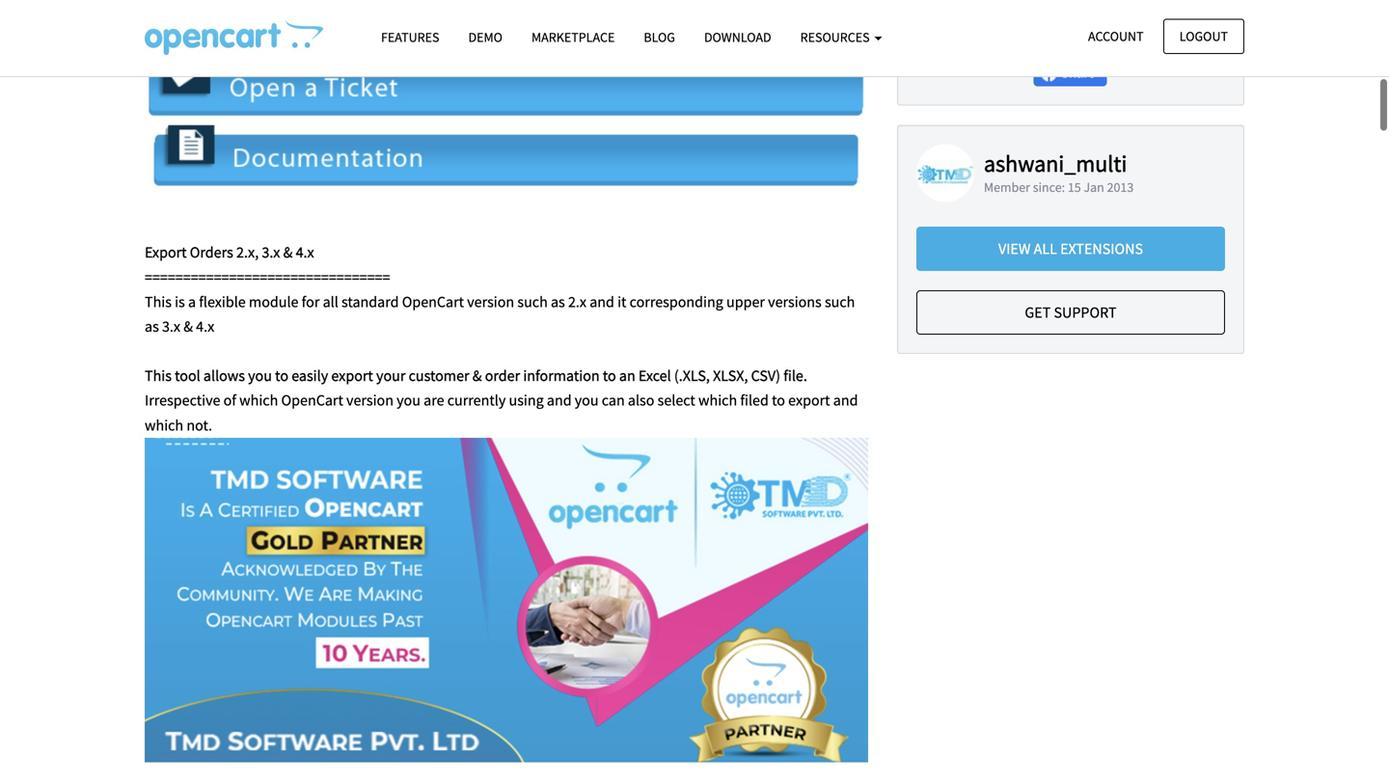 Task type: vqa. For each thing, say whether or not it's contained in the screenshot.
left SUCH
yes



Task type: describe. For each thing, give the bounding box(es) containing it.
all inside export orders 2.x, 3.x & 4.x ================================ this is a flexible module for all standard opencart version such as 2.x and it corresponding upper versions such as 3.x & 4.x
[[323, 292, 338, 311]]

file.
[[784, 366, 807, 386]]

and inside export orders 2.x, 3.x & 4.x ================================ this is a flexible module for all standard opencart version such as 2.x and it corresponding upper versions such as 3.x & 4.x
[[590, 292, 614, 311]]

this inside the this tool allows you to easily export your customer & order information to an excel (.xls, xlsx, csv) file. irrespective of which opencart version you are currently using and you can also select which filed to export and which not.
[[145, 366, 172, 386]]

2 such from the left
[[825, 292, 855, 311]]

0 horizontal spatial as
[[145, 317, 159, 336]]

blog link
[[629, 20, 690, 54]]

allows
[[203, 366, 245, 386]]

0 horizontal spatial and
[[547, 391, 572, 410]]

1 vertical spatial export
[[788, 391, 830, 410]]

logout
[[1180, 27, 1228, 45]]

1 horizontal spatial to
[[603, 366, 616, 386]]

0 horizontal spatial to
[[275, 366, 288, 386]]

versions
[[768, 292, 822, 311]]

account link
[[1072, 19, 1160, 54]]

orders
[[190, 243, 233, 262]]

opencart inside export orders 2.x, 3.x & 4.x ================================ this is a flexible module for all standard opencart version such as 2.x and it corresponding upper versions such as 3.x & 4.x
[[402, 292, 464, 311]]

it
[[617, 292, 627, 311]]

flexible
[[199, 292, 246, 311]]

(.xls,
[[674, 366, 710, 386]]

module
[[249, 292, 299, 311]]

2.x
[[568, 292, 587, 311]]

standard
[[342, 292, 399, 311]]

view all extensions link
[[916, 227, 1225, 271]]

currently
[[447, 391, 506, 410]]

ashwani_multi
[[984, 149, 1127, 178]]

download
[[704, 28, 771, 46]]

features link
[[367, 20, 454, 54]]

1 horizontal spatial you
[[397, 391, 421, 410]]

csv)
[[751, 366, 780, 386]]

marketplace link
[[517, 20, 629, 54]]

resources link
[[786, 20, 897, 54]]

export orders 2.x, 3.x & 4.x ================================ this is a flexible module for all standard opencart version such as 2.x and it corresponding upper versions such as 3.x & 4.x
[[145, 243, 855, 336]]

marketplace
[[531, 28, 615, 46]]

account
[[1088, 27, 1144, 45]]

demo
[[468, 28, 503, 46]]

extensions
[[1060, 239, 1143, 258]]

15
[[1068, 179, 1081, 196]]

2013
[[1107, 179, 1134, 196]]

version inside the this tool allows you to easily export your customer & order information to an excel (.xls, xlsx, csv) file. irrespective of which opencart version you are currently using and you can also select which filed to export and which not.
[[346, 391, 394, 410]]

export
[[145, 243, 187, 262]]

1 vertical spatial 3.x
[[162, 317, 180, 336]]

upper
[[726, 292, 765, 311]]

for
[[302, 292, 320, 311]]

xlsx,
[[713, 366, 748, 386]]

0 horizontal spatial which
[[145, 416, 183, 435]]

not.
[[186, 416, 212, 435]]

0 horizontal spatial you
[[248, 366, 272, 386]]

information
[[523, 366, 600, 386]]

2 horizontal spatial to
[[772, 391, 785, 410]]

filed
[[740, 391, 769, 410]]

this tool allows you to easily export your customer & order information to an excel (.xls, xlsx, csv) file. irrespective of which opencart version you are currently using and you can also select which filed to export and which not.
[[145, 366, 858, 435]]

version inside export orders 2.x, 3.x & 4.x ================================ this is a flexible module for all standard opencart version such as 2.x and it corresponding upper versions such as 3.x & 4.x
[[467, 292, 514, 311]]

of
[[223, 391, 236, 410]]

1 vertical spatial &
[[184, 317, 193, 336]]



Task type: locate. For each thing, give the bounding box(es) containing it.
4.x down flexible
[[196, 317, 214, 336]]

& up the 'currently'
[[472, 366, 482, 386]]

4.x up ================================ at left
[[296, 243, 314, 262]]

ashwani_multi image
[[916, 144, 974, 202]]

1 horizontal spatial which
[[239, 391, 278, 410]]

1 horizontal spatial such
[[825, 292, 855, 311]]

such left 2.x
[[517, 292, 548, 311]]

3.x down is
[[162, 317, 180, 336]]

get support
[[1025, 303, 1117, 322]]

0 horizontal spatial 3.x
[[162, 317, 180, 336]]

1 vertical spatial 4.x
[[196, 317, 214, 336]]

and
[[590, 292, 614, 311], [547, 391, 572, 410], [833, 391, 858, 410]]

member
[[984, 179, 1030, 196]]

as down export
[[145, 317, 159, 336]]

0 horizontal spatial version
[[346, 391, 394, 410]]

to right filed
[[772, 391, 785, 410]]

logout link
[[1163, 19, 1244, 54]]

1 horizontal spatial opencart
[[402, 292, 464, 311]]

0 vertical spatial export
[[331, 366, 373, 386]]

support
[[1054, 303, 1117, 322]]

to
[[275, 366, 288, 386], [603, 366, 616, 386], [772, 391, 785, 410]]

excel
[[639, 366, 671, 386]]

and down information
[[547, 391, 572, 410]]

0 vertical spatial 4.x
[[296, 243, 314, 262]]

0 horizontal spatial export
[[331, 366, 373, 386]]

get support link
[[916, 290, 1225, 335]]

all
[[1034, 239, 1057, 258], [323, 292, 338, 311]]

tool
[[175, 366, 200, 386]]

customer
[[409, 366, 469, 386]]

you
[[248, 366, 272, 386], [397, 391, 421, 410], [575, 391, 599, 410]]

this left tool
[[145, 366, 172, 386]]

this
[[145, 292, 172, 311], [145, 366, 172, 386]]

jan
[[1084, 179, 1104, 196]]

opencart
[[402, 292, 464, 311], [281, 391, 343, 410]]

0 horizontal spatial opencart
[[281, 391, 343, 410]]

opencart inside the this tool allows you to easily export your customer & order information to an excel (.xls, xlsx, csv) file. irrespective of which opencart version you are currently using and you can also select which filed to export and which not.
[[281, 391, 343, 410]]

0 horizontal spatial 4.x
[[196, 317, 214, 336]]

irrespective
[[145, 391, 220, 410]]

1 vertical spatial opencart
[[281, 391, 343, 410]]

and right filed
[[833, 391, 858, 410]]

export left your
[[331, 366, 373, 386]]

to left the an
[[603, 366, 616, 386]]

0 vertical spatial version
[[467, 292, 514, 311]]

which
[[239, 391, 278, 410], [698, 391, 737, 410], [145, 416, 183, 435]]

an
[[619, 366, 635, 386]]

using
[[509, 391, 544, 410]]

1 horizontal spatial 4.x
[[296, 243, 314, 262]]

& up ================================ at left
[[283, 243, 293, 262]]

1 horizontal spatial as
[[551, 292, 565, 311]]

opencart right standard
[[402, 292, 464, 311]]

================================
[[145, 267, 390, 287]]

ashwani_multi member since: 15 jan 2013
[[984, 149, 1134, 196]]

is
[[175, 292, 185, 311]]

1 horizontal spatial all
[[1034, 239, 1057, 258]]

1 vertical spatial version
[[346, 391, 394, 410]]

blog
[[644, 28, 675, 46]]

all right view
[[1034, 239, 1057, 258]]

such
[[517, 292, 548, 311], [825, 292, 855, 311]]

2 vertical spatial &
[[472, 366, 482, 386]]

3.x right 2.x, on the top of the page
[[262, 243, 280, 262]]

1 such from the left
[[517, 292, 548, 311]]

this inside export orders 2.x, 3.x & 4.x ================================ this is a flexible module for all standard opencart version such as 2.x and it corresponding upper versions such as 3.x & 4.x
[[145, 292, 172, 311]]

1 horizontal spatial version
[[467, 292, 514, 311]]

export down file.
[[788, 391, 830, 410]]

2 horizontal spatial &
[[472, 366, 482, 386]]

opencart down "easily"
[[281, 391, 343, 410]]

1 vertical spatial all
[[323, 292, 338, 311]]

version
[[467, 292, 514, 311], [346, 391, 394, 410]]

&
[[283, 243, 293, 262], [184, 317, 193, 336], [472, 366, 482, 386]]

0 horizontal spatial all
[[323, 292, 338, 311]]

as left 2.x
[[551, 292, 565, 311]]

download link
[[690, 20, 786, 54]]

version up order
[[467, 292, 514, 311]]

view all extensions
[[998, 239, 1143, 258]]

also
[[628, 391, 654, 410]]

and left it
[[590, 292, 614, 311]]

2 horizontal spatial which
[[698, 391, 737, 410]]

this left is
[[145, 292, 172, 311]]

export
[[331, 366, 373, 386], [788, 391, 830, 410]]

& down 'a'
[[184, 317, 193, 336]]

which down xlsx,
[[698, 391, 737, 410]]

4.x
[[296, 243, 314, 262], [196, 317, 214, 336]]

2.x,
[[236, 243, 259, 262]]

you left can at the left of page
[[575, 391, 599, 410]]

0 vertical spatial 3.x
[[262, 243, 280, 262]]

demo link
[[454, 20, 517, 54]]

such right the versions
[[825, 292, 855, 311]]

1 this from the top
[[145, 292, 172, 311]]

view
[[998, 239, 1031, 258]]

1 vertical spatial as
[[145, 317, 159, 336]]

3.x
[[262, 243, 280, 262], [162, 317, 180, 336]]

can
[[602, 391, 625, 410]]

0 horizontal spatial such
[[517, 292, 548, 311]]

2 horizontal spatial you
[[575, 391, 599, 410]]

as
[[551, 292, 565, 311], [145, 317, 159, 336]]

resources
[[800, 28, 872, 46]]

& inside the this tool allows you to easily export your customer & order information to an excel (.xls, xlsx, csv) file. irrespective of which opencart version you are currently using and you can also select which filed to export and which not.
[[472, 366, 482, 386]]

are
[[424, 391, 444, 410]]

2 this from the top
[[145, 366, 172, 386]]

features
[[381, 28, 439, 46]]

0 vertical spatial &
[[283, 243, 293, 262]]

version down your
[[346, 391, 394, 410]]

select
[[658, 391, 695, 410]]

0 vertical spatial opencart
[[402, 292, 464, 311]]

1 horizontal spatial &
[[283, 243, 293, 262]]

which right of
[[239, 391, 278, 410]]

your
[[376, 366, 406, 386]]

2 horizontal spatial and
[[833, 391, 858, 410]]

corresponding
[[630, 292, 723, 311]]

to left "easily"
[[275, 366, 288, 386]]

all right the for
[[323, 292, 338, 311]]

0 vertical spatial as
[[551, 292, 565, 311]]

1 horizontal spatial 3.x
[[262, 243, 280, 262]]

which down irrespective
[[145, 416, 183, 435]]

0 vertical spatial all
[[1034, 239, 1057, 258]]

opencart - export orders image
[[145, 20, 323, 55]]

1 horizontal spatial and
[[590, 292, 614, 311]]

1 vertical spatial this
[[145, 366, 172, 386]]

get
[[1025, 303, 1051, 322]]

1 horizontal spatial export
[[788, 391, 830, 410]]

you right allows
[[248, 366, 272, 386]]

a
[[188, 292, 196, 311]]

easily
[[292, 366, 328, 386]]

you left the are
[[397, 391, 421, 410]]

0 horizontal spatial &
[[184, 317, 193, 336]]

since:
[[1033, 179, 1065, 196]]

order
[[485, 366, 520, 386]]

0 vertical spatial this
[[145, 292, 172, 311]]



